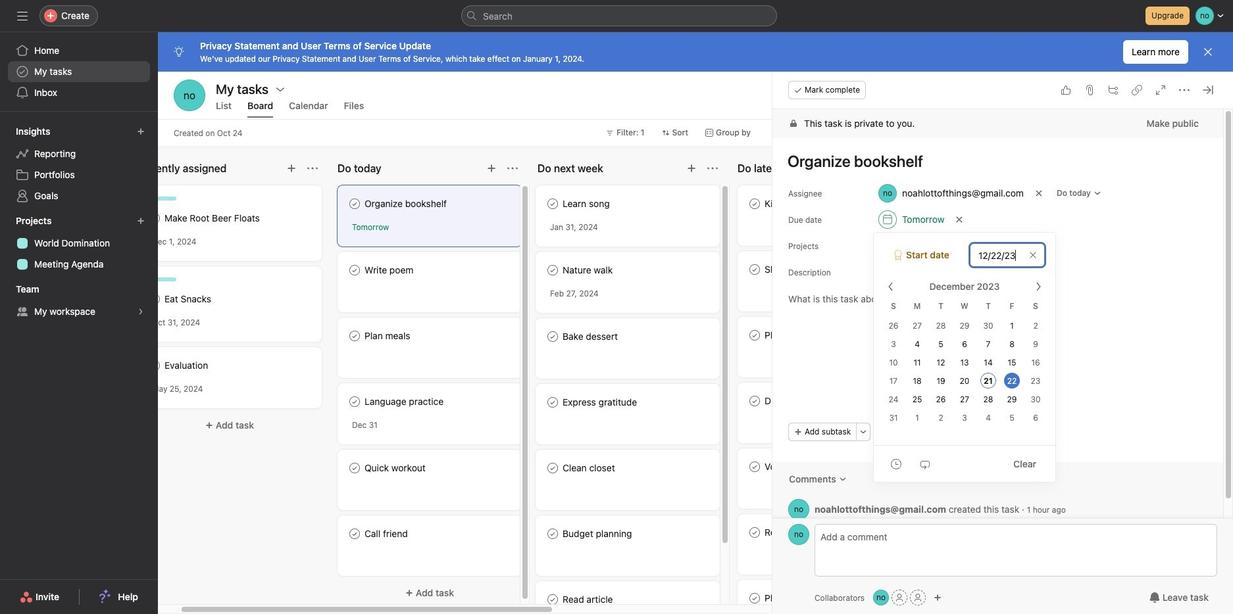 Task type: describe. For each thing, give the bounding box(es) containing it.
1 open user profile image from the top
[[789, 500, 810, 521]]

new project or portfolio image
[[137, 217, 145, 225]]

1 add task image from the left
[[286, 163, 297, 174]]

2 add task image from the left
[[687, 163, 697, 174]]

more section actions image for second add task image from right
[[307, 163, 318, 174]]

set to repeat image
[[920, 459, 931, 470]]

Search tasks, projects, and more text field
[[461, 5, 777, 26]]

2 open user profile image from the top
[[789, 525, 810, 546]]

show options image
[[275, 84, 286, 94]]

previous month image
[[886, 282, 897, 292]]

0 likes. click to like this task image
[[1061, 85, 1072, 95]]

projects element
[[0, 209, 158, 278]]

next month image
[[1034, 282, 1044, 292]]

global element
[[0, 32, 158, 111]]

attachments: add a file to this task, organize bookshelf image
[[1085, 85, 1095, 95]]

close details image
[[1203, 85, 1214, 95]]

add subtask image
[[1109, 85, 1119, 95]]

more section actions image for add task icon
[[508, 163, 518, 174]]

Due date text field
[[970, 244, 1045, 267]]

hide sidebar image
[[17, 11, 28, 21]]

insights element
[[0, 120, 158, 209]]

add task image
[[486, 163, 497, 174]]

Task Name text field
[[779, 146, 1208, 176]]

see details, my workspace image
[[137, 308, 145, 316]]

organize bookshelf dialog
[[773, 72, 1234, 615]]

1 horizontal spatial add or remove collaborators image
[[934, 594, 942, 602]]



Task type: locate. For each thing, give the bounding box(es) containing it.
remove assignee image
[[1036, 190, 1043, 197]]

Mark complete checkbox
[[347, 196, 363, 212], [545, 196, 561, 212], [747, 196, 763, 212], [347, 263, 363, 278], [545, 263, 561, 278], [347, 328, 363, 344], [147, 358, 163, 374], [347, 394, 363, 410], [747, 460, 763, 475], [347, 527, 363, 542], [545, 527, 561, 542]]

main content
[[773, 109, 1224, 537]]

copy task link image
[[1132, 85, 1143, 95]]

banner
[[158, 32, 1234, 72]]

Mark complete checkbox
[[147, 211, 163, 226], [747, 262, 763, 278], [147, 292, 163, 307], [747, 328, 763, 344], [545, 329, 561, 345], [747, 394, 763, 409], [545, 395, 561, 411], [347, 461, 363, 477], [545, 461, 561, 477], [747, 525, 763, 541], [747, 591, 763, 607], [545, 592, 561, 608]]

dismiss image
[[1203, 47, 1214, 57]]

more section actions image
[[307, 163, 318, 174], [508, 163, 518, 174]]

0 horizontal spatial add task image
[[286, 163, 297, 174]]

view profile settings image
[[174, 80, 205, 111]]

add or remove collaborators image
[[874, 591, 889, 606], [934, 594, 942, 602]]

mark complete image
[[545, 196, 561, 212], [347, 263, 363, 278], [545, 263, 561, 278], [147, 292, 163, 307], [545, 329, 561, 345], [147, 358, 163, 374], [545, 395, 561, 411], [747, 460, 763, 475], [545, 461, 561, 477], [747, 591, 763, 607]]

open user profile image
[[789, 500, 810, 521], [789, 525, 810, 546]]

comments image
[[839, 476, 847, 484]]

1 horizontal spatial add task image
[[687, 163, 697, 174]]

main content inside organize bookshelf dialog
[[773, 109, 1224, 537]]

2 more section actions image from the left
[[508, 163, 518, 174]]

1 horizontal spatial more section actions image
[[508, 163, 518, 174]]

more section actions image
[[708, 163, 718, 174]]

1 vertical spatial open user profile image
[[789, 525, 810, 546]]

new insights image
[[137, 128, 145, 136]]

more options image
[[860, 429, 868, 436]]

add time image
[[891, 459, 902, 470]]

clear due date image
[[956, 216, 964, 224]]

more actions for this task image
[[1180, 85, 1190, 95]]

full screen image
[[1156, 85, 1167, 95]]

0 horizontal spatial more section actions image
[[307, 163, 318, 174]]

teams element
[[0, 278, 158, 325]]

0 vertical spatial open user profile image
[[789, 500, 810, 521]]

clear due date image
[[1030, 251, 1037, 259]]

mark complete image
[[347, 196, 363, 212], [747, 196, 763, 212], [147, 211, 163, 226], [747, 262, 763, 278], [747, 328, 763, 344], [347, 328, 363, 344], [747, 394, 763, 409], [347, 394, 363, 410], [347, 461, 363, 477], [747, 525, 763, 541], [347, 527, 363, 542], [545, 527, 561, 542], [545, 592, 561, 608]]

1 more section actions image from the left
[[307, 163, 318, 174]]

0 horizontal spatial add or remove collaborators image
[[874, 591, 889, 606]]

add task image
[[286, 163, 297, 174], [687, 163, 697, 174]]



Task type: vqa. For each thing, say whether or not it's contained in the screenshot.
the top "OPEN USER PROFILE" icon
yes



